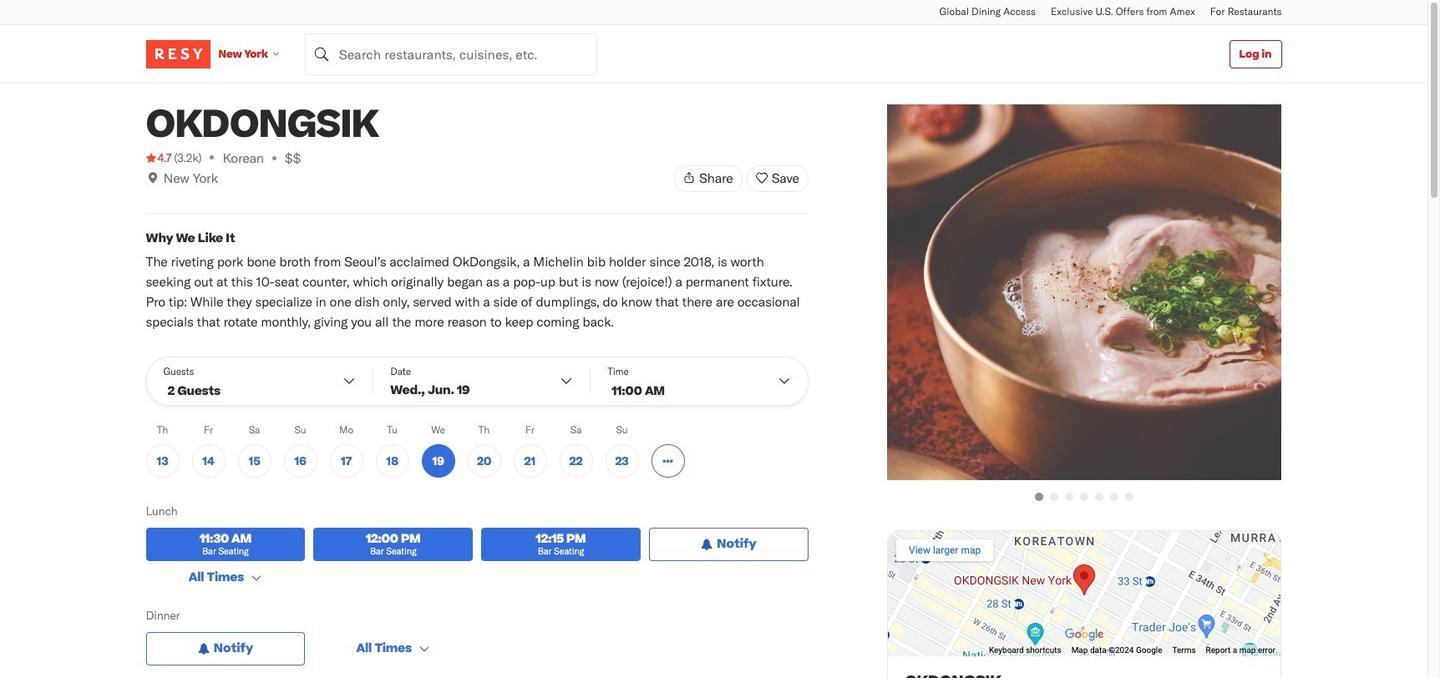 Task type: vqa. For each thing, say whether or not it's contained in the screenshot.
the Search restaurants, cuisines, etc. text field
yes



Task type: describe. For each thing, give the bounding box(es) containing it.
Search restaurants, cuisines, etc. text field
[[305, 33, 597, 75]]

4.7 out of 5 stars image
[[146, 150, 172, 166]]



Task type: locate. For each thing, give the bounding box(es) containing it.
None field
[[305, 33, 597, 75]]



